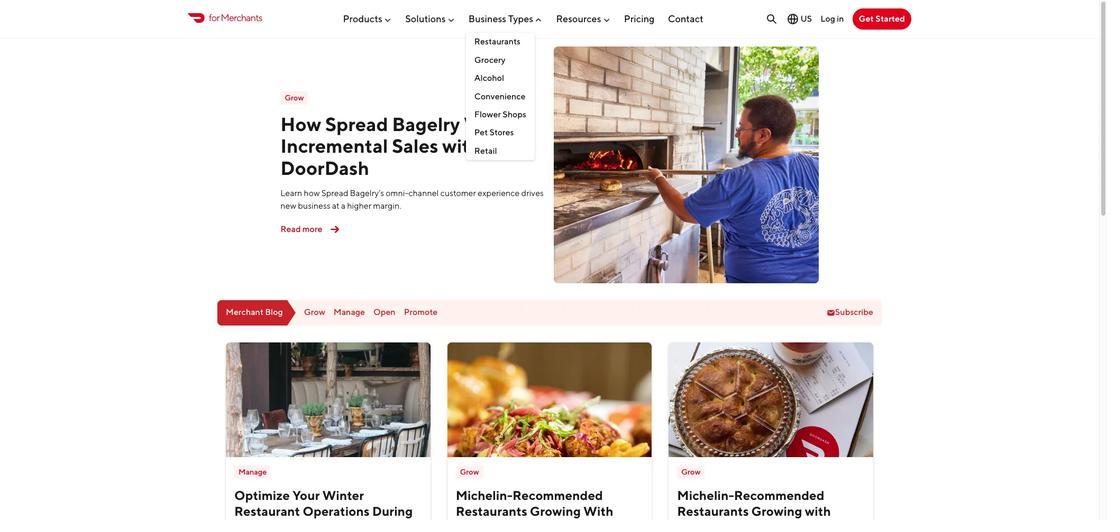 Task type: vqa. For each thing, say whether or not it's contained in the screenshot.
"new"
yes



Task type: describe. For each thing, give the bounding box(es) containing it.
contact link
[[668, 9, 704, 28]]

alcohol link
[[466, 69, 535, 88]]

michelin-recommended restaurants growing with delivery in toronto
[[456, 488, 614, 521]]

how spread bagelry wins incremental sales with doordash link
[[281, 113, 510, 179]]

started
[[876, 14, 905, 24]]

blog
[[265, 308, 283, 318]]

a
[[341, 201, 346, 211]]

arrow right image
[[327, 221, 344, 238]]

higher
[[347, 201, 372, 211]]

restaurants for michelin-recommended restaurants growing with delivery in toronto
[[456, 504, 528, 519]]

log in link
[[821, 14, 844, 24]]

flower shops
[[475, 109, 526, 120]]

subscribe
[[835, 308, 874, 318]]

delivery
[[456, 520, 505, 521]]

michelin-recommended restaurants growing with doordash in vancouver
[[677, 488, 831, 521]]

channel
[[409, 188, 439, 199]]

bagelry
[[392, 113, 460, 135]]

a pie with a bottle of wine ready to be delivered by doordash image
[[669, 343, 874, 458]]

bagelry's
[[350, 188, 384, 199]]

mx roch le coq - chicken - montreal, canada image
[[447, 343, 652, 458]]

experience
[[478, 188, 520, 199]]

pet stores
[[475, 128, 514, 138]]

open
[[374, 308, 396, 318]]

optimize
[[234, 488, 290, 503]]

shops
[[503, 109, 526, 120]]

solutions
[[405, 13, 446, 24]]

business types link
[[469, 9, 543, 28]]

new
[[281, 201, 296, 211]]

restaurants for michelin-recommended restaurants growing with doordash in vancouver
[[677, 504, 749, 519]]

us
[[801, 14, 812, 24]]

merchant blog
[[226, 308, 283, 318]]

in for michelin-recommended restaurants growing with delivery in toronto
[[508, 520, 519, 521]]

convenience
[[475, 91, 526, 101]]

spread bagelry hero image image
[[554, 47, 819, 283]]

with inside 'how spread bagelry wins incremental sales with doordash'
[[442, 135, 481, 157]]

get started button
[[853, 8, 912, 30]]

doordash inside michelin-recommended restaurants growing with doordash in vancouver
[[677, 520, 737, 521]]

business
[[469, 13, 506, 24]]

winter
[[322, 488, 364, 503]]

merchant
[[226, 308, 263, 318]]

types
[[508, 13, 533, 24]]

resources 1208x1080 preparing for winter v01.01 image
[[226, 343, 431, 458]]

resources link
[[556, 9, 611, 28]]

with inside michelin-recommended restaurants growing with doordash in vancouver
[[805, 504, 831, 519]]

operations
[[303, 504, 370, 519]]

convenience link
[[466, 88, 535, 106]]

get
[[859, 14, 874, 24]]

1 horizontal spatial manage link
[[334, 308, 365, 318]]

for merchants
[[209, 12, 262, 23]]

alcohol
[[475, 73, 504, 83]]

michelin- for michelin-recommended restaurants growing with delivery in toronto
[[456, 488, 513, 503]]

michelin- for michelin-recommended restaurants growing with doordash in vancouver
[[677, 488, 734, 503]]

how spread bagelry wins incremental sales with doordash
[[281, 113, 510, 179]]

stores
[[490, 128, 514, 138]]

pricing
[[624, 13, 655, 24]]

grocery
[[475, 55, 506, 65]]

at
[[332, 201, 340, 211]]

restaurants link
[[466, 33, 535, 51]]

slow
[[234, 520, 263, 521]]

grocery link
[[466, 51, 535, 69]]

how
[[304, 188, 320, 199]]

promote
[[404, 308, 438, 318]]



Task type: locate. For each thing, give the bounding box(es) containing it.
0 horizontal spatial growing
[[530, 504, 581, 519]]

0 vertical spatial doordash
[[281, 157, 369, 179]]

0 horizontal spatial recommended
[[513, 488, 603, 503]]

recommended inside michelin-recommended restaurants growing with doordash in vancouver
[[734, 488, 825, 503]]

growing up vancouver
[[752, 504, 803, 519]]

manage up "optimize"
[[239, 468, 267, 477]]

restaurants
[[475, 37, 521, 47], [456, 504, 528, 519], [677, 504, 749, 519]]

1 vertical spatial with
[[805, 504, 831, 519]]

restaurants inside michelin-recommended restaurants growing with doordash in vancouver
[[677, 504, 749, 519]]

vancouver
[[753, 520, 816, 521]]

1 horizontal spatial recommended
[[734, 488, 825, 503]]

restaurants inside michelin-recommended restaurants growing with delivery in toronto
[[456, 504, 528, 519]]

toronto
[[521, 520, 568, 521]]

season
[[265, 520, 308, 521]]

how
[[281, 113, 321, 135]]

1 vertical spatial doordash
[[677, 520, 737, 521]]

1 horizontal spatial with
[[805, 504, 831, 519]]

michelin- inside michelin-recommended restaurants growing with delivery in toronto
[[456, 488, 513, 503]]

2 michelin- from the left
[[677, 488, 734, 503]]

merchants
[[221, 12, 262, 23]]

1 horizontal spatial doordash
[[677, 520, 737, 521]]

manage for the bottom manage link
[[239, 468, 267, 477]]

restaurant
[[234, 504, 300, 519]]

recommended up toronto
[[513, 488, 603, 503]]

growing
[[530, 504, 581, 519], [752, 504, 803, 519]]

spread
[[325, 113, 388, 135], [322, 188, 348, 199]]

promote link
[[404, 308, 438, 318]]

manage link left open link at the left bottom of the page
[[334, 308, 365, 318]]

with
[[442, 135, 481, 157], [805, 504, 831, 519]]

for
[[209, 12, 219, 23]]

0 horizontal spatial with
[[442, 135, 481, 157]]

1 recommended from the left
[[513, 488, 603, 503]]

0 horizontal spatial manage
[[239, 468, 267, 477]]

0 vertical spatial manage link
[[334, 308, 365, 318]]

read
[[281, 224, 301, 234]]

during
[[372, 504, 413, 519]]

manage
[[334, 308, 365, 318], [239, 468, 267, 477]]

manage link
[[334, 308, 365, 318], [234, 466, 271, 479]]

michelin-
[[456, 488, 513, 503], [677, 488, 734, 503]]

globe line image
[[787, 13, 800, 25]]

customer
[[441, 188, 476, 199]]

growing inside michelin-recommended restaurants growing with delivery in toronto
[[530, 504, 581, 519]]

0 horizontal spatial michelin-
[[456, 488, 513, 503]]

spread inside learn how spread bagelry's omni-channel customer experience drives new business at a higher margin.
[[322, 188, 348, 199]]

business types
[[469, 13, 533, 24]]

open link
[[374, 308, 396, 318]]

in left toronto
[[508, 520, 519, 521]]

recommended inside michelin-recommended restaurants growing with delivery in toronto
[[513, 488, 603, 503]]

1 vertical spatial manage
[[239, 468, 267, 477]]

2 growing from the left
[[752, 504, 803, 519]]

for merchants link
[[188, 11, 262, 25]]

flower
[[475, 109, 501, 120]]

0 vertical spatial manage
[[334, 308, 365, 318]]

with
[[584, 504, 614, 519]]

merchant blog link
[[217, 300, 296, 326]]

1 horizontal spatial in
[[739, 520, 750, 521]]

get started
[[859, 14, 905, 24]]

products link
[[343, 9, 392, 28]]

doordash
[[281, 157, 369, 179], [677, 520, 737, 521]]

1 horizontal spatial growing
[[752, 504, 803, 519]]

grow
[[285, 93, 304, 102], [304, 308, 325, 318], [460, 468, 479, 477], [682, 468, 701, 477]]

recommended for with
[[513, 488, 603, 503]]

1 vertical spatial manage link
[[234, 466, 271, 479]]

spread inside 'how spread bagelry wins incremental sales with doordash'
[[325, 113, 388, 135]]

0 horizontal spatial manage link
[[234, 466, 271, 479]]

recommended for with
[[734, 488, 825, 503]]

grow link
[[281, 92, 308, 105], [304, 308, 325, 318], [456, 466, 483, 479], [677, 466, 705, 479]]

2 horizontal spatial in
[[837, 14, 844, 24]]

growing for toronto
[[530, 504, 581, 519]]

pet
[[475, 128, 488, 138]]

in left vancouver
[[739, 520, 750, 521]]

2 recommended from the left
[[734, 488, 825, 503]]

optimize your winter restaurant operations during slow season
[[234, 488, 413, 521]]

in inside michelin-recommended restaurants growing with delivery in toronto
[[508, 520, 519, 521]]

manage for manage link to the right
[[334, 308, 365, 318]]

recommended up vancouver
[[734, 488, 825, 503]]

0 vertical spatial with
[[442, 135, 481, 157]]

1 horizontal spatial michelin-
[[677, 488, 734, 503]]

pricing link
[[624, 9, 655, 28]]

retail
[[475, 146, 497, 156]]

wins
[[464, 113, 510, 135]]

more
[[303, 224, 322, 234]]

flower shops link
[[466, 106, 535, 124]]

incremental
[[281, 135, 388, 157]]

1 michelin- from the left
[[456, 488, 513, 503]]

1 growing from the left
[[530, 504, 581, 519]]

learn how spread bagelry's omni-channel customer experience drives new business at a higher margin.
[[281, 188, 544, 211]]

solutions link
[[405, 9, 455, 28]]

manage link up "optimize"
[[234, 466, 271, 479]]

products
[[343, 13, 383, 24]]

your
[[293, 488, 320, 503]]

restaurants inside restaurants link
[[475, 37, 521, 47]]

michelin- inside michelin-recommended restaurants growing with doordash in vancouver
[[677, 488, 734, 503]]

growing for vancouver
[[752, 504, 803, 519]]

in right "log"
[[837, 14, 844, 24]]

log
[[821, 14, 836, 24]]

sales
[[392, 135, 438, 157]]

omni-
[[386, 188, 409, 199]]

in for michelin-recommended restaurants growing with doordash in vancouver
[[739, 520, 750, 521]]

manage left the open
[[334, 308, 365, 318]]

pet stores link
[[466, 124, 535, 142]]

in
[[837, 14, 844, 24], [508, 520, 519, 521], [739, 520, 750, 521]]

learn
[[281, 188, 302, 199]]

contact
[[668, 13, 704, 24]]

0 horizontal spatial in
[[508, 520, 519, 521]]

read more
[[281, 224, 322, 234]]

in inside michelin-recommended restaurants growing with doordash in vancouver
[[739, 520, 750, 521]]

growing up toronto
[[530, 504, 581, 519]]

drives
[[521, 188, 544, 199]]

retail link
[[466, 142, 535, 160]]

resources
[[556, 13, 601, 24]]

log in
[[821, 14, 844, 24]]

1 horizontal spatial manage
[[334, 308, 365, 318]]

email icon image
[[827, 309, 835, 317]]

margin.
[[373, 201, 401, 211]]

1 vertical spatial spread
[[322, 188, 348, 199]]

doordash inside 'how spread bagelry wins incremental sales with doordash'
[[281, 157, 369, 179]]

0 vertical spatial spread
[[325, 113, 388, 135]]

0 horizontal spatial doordash
[[281, 157, 369, 179]]

growing inside michelin-recommended restaurants growing with doordash in vancouver
[[752, 504, 803, 519]]

business
[[298, 201, 331, 211]]



